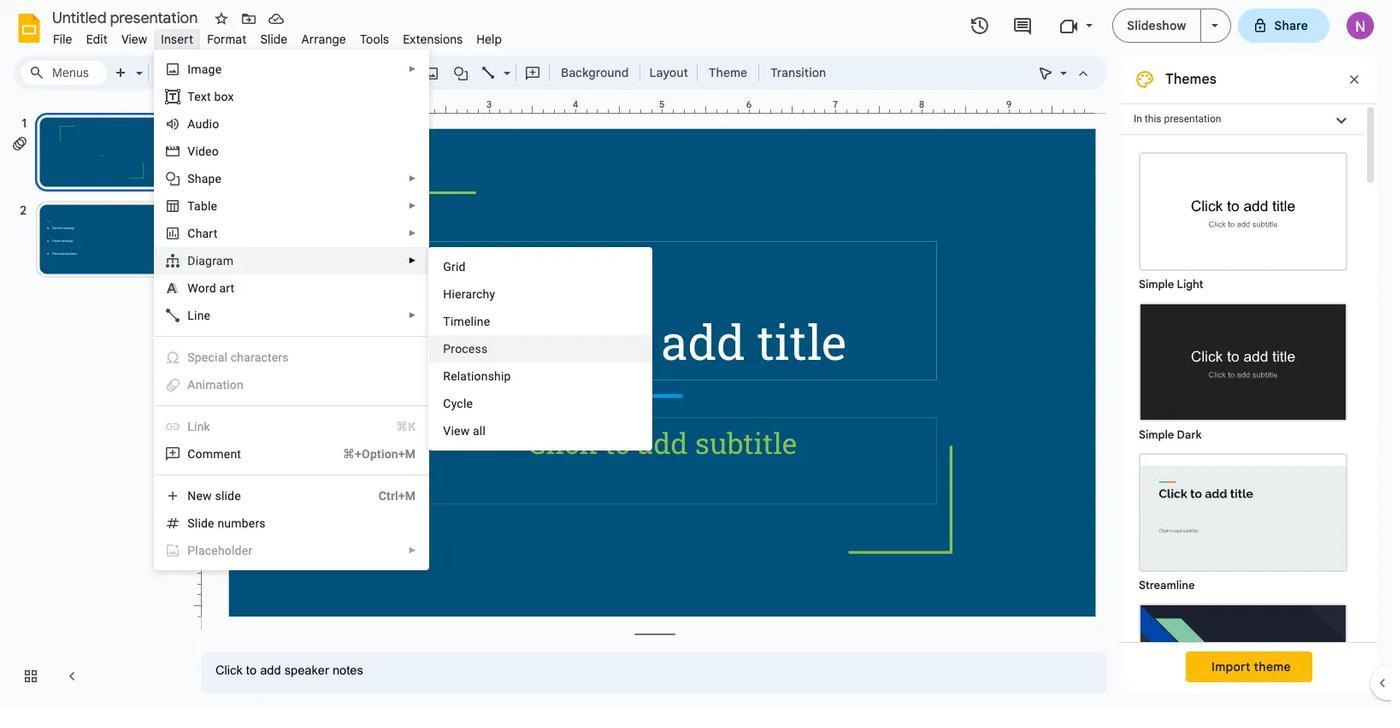 Task type: locate. For each thing, give the bounding box(es) containing it.
4 menu item from the top
[[155, 537, 429, 564]]

insert menu item
[[154, 29, 200, 50]]

simple inside option
[[1139, 428, 1174, 442]]

spe
[[188, 351, 208, 364]]

0 vertical spatial c
[[188, 227, 196, 240]]

1 vertical spatial simple
[[1139, 428, 1174, 442]]

simple for simple light
[[1139, 277, 1174, 292]]

2 menu item from the top
[[155, 371, 429, 399]]

special characters c element
[[188, 351, 294, 364]]

menu item containing spe
[[155, 344, 429, 371]]

t down i
[[188, 90, 194, 103]]

box
[[214, 90, 234, 103]]

Rename text field
[[46, 7, 208, 27]]

art for w ord art
[[219, 281, 235, 295]]

menu bar
[[46, 22, 509, 50]]

1 horizontal spatial art
[[219, 281, 235, 295]]

v for ideo
[[188, 145, 195, 158]]

e
[[208, 517, 214, 530]]

link k element
[[188, 420, 215, 434]]

c for ycle
[[443, 397, 451, 411]]

0 horizontal spatial v
[[188, 145, 195, 158]]

0 horizontal spatial art
[[202, 227, 218, 240]]

t for imeline
[[443, 315, 451, 328]]

n ew slide
[[188, 489, 241, 503]]

i mage
[[188, 62, 222, 76]]

help
[[477, 32, 502, 47]]

menu bar containing file
[[46, 22, 509, 50]]

menu item up ment
[[155, 413, 429, 440]]

p rocess
[[443, 342, 488, 356]]

0 vertical spatial t
[[188, 90, 194, 103]]

ext
[[194, 90, 211, 103]]

menu item containing a
[[155, 371, 429, 399]]

0 vertical spatial a
[[188, 117, 196, 131]]

art up d iagram
[[202, 227, 218, 240]]

1 simple from the top
[[1139, 277, 1174, 292]]

1 vertical spatial v
[[443, 424, 451, 438]]

theme
[[709, 65, 748, 80]]

focus image
[[1141, 606, 1346, 707]]

k
[[204, 420, 210, 434]]

w ord art
[[188, 281, 235, 295]]

menu item containing p
[[155, 537, 429, 564]]

menu
[[112, 50, 430, 707], [429, 247, 653, 451]]

w
[[188, 281, 198, 295]]

ta b le
[[188, 199, 217, 213]]

ycle
[[451, 397, 473, 411]]

1 horizontal spatial c
[[443, 397, 451, 411]]

1 vertical spatial art
[[219, 281, 235, 295]]

1 vertical spatial a
[[188, 378, 196, 392]]

slideshow
[[1128, 18, 1187, 33]]

Focus radio
[[1131, 595, 1357, 707]]

r elationship
[[443, 369, 511, 383]]

► for p laceholder
[[408, 546, 417, 555]]

0 vertical spatial v
[[188, 145, 195, 158]]

menu item down characters
[[155, 371, 429, 399]]

simple
[[1139, 277, 1174, 292], [1139, 428, 1174, 442]]

t down h
[[443, 315, 451, 328]]

c
[[188, 227, 196, 240], [443, 397, 451, 411]]

slide numbers e element
[[188, 517, 271, 530]]

c ycle
[[443, 397, 473, 411]]

menu item
[[155, 344, 429, 371], [155, 371, 429, 399], [155, 413, 429, 440], [155, 537, 429, 564]]

3 menu item from the top
[[155, 413, 429, 440]]

share
[[1275, 18, 1309, 33]]

image i element
[[188, 62, 227, 76]]

view
[[121, 32, 147, 47]]

menu item containing lin
[[155, 413, 429, 440]]

menu bar inside menu bar banner
[[46, 22, 509, 50]]

1 ► from the top
[[408, 64, 417, 74]]

1 horizontal spatial p
[[443, 342, 451, 356]]

table b element
[[188, 199, 223, 213]]

1 menu item from the top
[[155, 344, 429, 371]]

t ext box
[[188, 90, 234, 103]]

v down c ycle
[[443, 424, 451, 438]]

simple left dark
[[1139, 428, 1174, 442]]

► for le
[[408, 201, 417, 210]]

2 simple from the top
[[1139, 428, 1174, 442]]

p up the r
[[443, 342, 451, 356]]

arrange menu item
[[295, 29, 353, 50]]

c down the r
[[443, 397, 451, 411]]

menu bar banner
[[0, 0, 1392, 707]]

co
[[188, 447, 203, 461]]

v ideo
[[188, 145, 219, 158]]

text box t element
[[188, 90, 239, 103]]

view menu item
[[115, 29, 154, 50]]

art right the ord
[[219, 281, 235, 295]]

cycle c element
[[443, 397, 478, 411]]

v for iew
[[443, 424, 451, 438]]

tools
[[360, 32, 389, 47]]

shape s element
[[188, 172, 227, 186]]

1 vertical spatial c
[[443, 397, 451, 411]]

u
[[196, 117, 202, 131]]

c for h
[[188, 227, 196, 240]]

rocess
[[451, 342, 488, 356]]

dark
[[1177, 428, 1202, 442]]

art
[[202, 227, 218, 240], [219, 281, 235, 295]]

characters
[[231, 351, 289, 364]]

placeholder p element
[[188, 544, 258, 558]]

file
[[53, 32, 72, 47]]

ctrl+m
[[379, 489, 416, 503]]

0 horizontal spatial p
[[188, 544, 195, 558]]

option group
[[1121, 135, 1364, 707]]

c h art
[[188, 227, 218, 240]]

option group inside themes section
[[1121, 135, 1364, 707]]

► for s hape
[[408, 174, 417, 183]]

co m ment
[[188, 447, 241, 461]]

4 ► from the top
[[408, 228, 417, 238]]

t
[[188, 90, 194, 103], [443, 315, 451, 328]]

►
[[408, 64, 417, 74], [408, 174, 417, 183], [408, 201, 417, 210], [408, 228, 417, 238], [408, 256, 417, 265], [408, 310, 417, 320], [408, 546, 417, 555]]

► for art
[[408, 228, 417, 238]]

video v element
[[188, 145, 224, 158]]

v up s on the left top
[[188, 145, 195, 158]]

grid g element
[[443, 260, 471, 274]]

insert
[[161, 32, 193, 47]]

new slide n element
[[188, 489, 246, 503]]

7 ► from the top
[[408, 546, 417, 555]]

shape image
[[451, 61, 471, 85]]

themes application
[[0, 0, 1392, 707]]

word art w element
[[188, 281, 240, 295]]

option group containing simple light
[[1121, 135, 1364, 707]]

1 vertical spatial t
[[443, 315, 451, 328]]

1 horizontal spatial t
[[443, 315, 451, 328]]

transition button
[[763, 60, 834, 86]]

new slide with layout image
[[132, 62, 143, 68]]

theme
[[1254, 659, 1291, 675]]

h
[[443, 287, 452, 301]]

ment
[[213, 447, 241, 461]]

i
[[188, 62, 191, 76]]

2 ► from the top
[[408, 174, 417, 183]]

0 vertical spatial simple
[[1139, 277, 1174, 292]]

audio u element
[[188, 117, 224, 131]]

iew
[[451, 424, 470, 438]]

a
[[188, 117, 196, 131], [188, 378, 196, 392]]

0 horizontal spatial c
[[188, 227, 196, 240]]

0 horizontal spatial t
[[188, 90, 194, 103]]

0 vertical spatial p
[[443, 342, 451, 356]]

2 a from the top
[[188, 378, 196, 392]]

ctrl+m element
[[358, 488, 416, 505]]

c
[[208, 351, 215, 364]]

1 a from the top
[[188, 117, 196, 131]]

1 vertical spatial p
[[188, 544, 195, 558]]

0 vertical spatial art
[[202, 227, 218, 240]]

ord
[[198, 281, 216, 295]]

a left dio
[[188, 117, 196, 131]]

format
[[207, 32, 247, 47]]

mage
[[191, 62, 222, 76]]

ew
[[196, 489, 212, 503]]

1 horizontal spatial v
[[443, 424, 451, 438]]

a down spe
[[188, 378, 196, 392]]

in this presentation
[[1134, 113, 1222, 125]]

animation a element
[[188, 378, 249, 392]]

slide menu item
[[254, 29, 295, 50]]

p for rocess
[[443, 342, 451, 356]]

3 ► from the top
[[408, 201, 417, 210]]

rid
[[452, 260, 466, 274]]

c up the d
[[188, 227, 196, 240]]

► inside menu item
[[408, 546, 417, 555]]

line q element
[[188, 309, 216, 322]]

presentation options image
[[1212, 24, 1218, 27]]

6 ► from the top
[[408, 310, 417, 320]]

5 ► from the top
[[408, 256, 417, 265]]

art for c h art
[[202, 227, 218, 240]]

menu item up nimation
[[155, 344, 429, 371]]

Simple Dark radio
[[1131, 294, 1357, 445]]

themes
[[1166, 71, 1217, 88]]

p down slid
[[188, 544, 195, 558]]

m
[[203, 447, 213, 461]]

simple inside radio
[[1139, 277, 1174, 292]]

simple left light
[[1139, 277, 1174, 292]]

live pointer settings image
[[1056, 62, 1067, 68]]

navigation
[[0, 97, 188, 707]]

layout
[[650, 65, 688, 80]]

a for u
[[188, 117, 196, 131]]

chart h element
[[188, 227, 223, 240]]

tools menu item
[[353, 29, 396, 50]]

menu item down numbers
[[155, 537, 429, 564]]



Task type: vqa. For each thing, say whether or not it's contained in the screenshot.


Task type: describe. For each thing, give the bounding box(es) containing it.
process p element
[[443, 342, 493, 356]]

relationship r element
[[443, 369, 516, 383]]

arrange
[[301, 32, 346, 47]]

ideo
[[195, 145, 219, 158]]

h ierarchy
[[443, 287, 495, 301]]

in this presentation tab
[[1121, 103, 1364, 135]]

ierarchy
[[452, 287, 495, 301]]

menu containing i
[[112, 50, 430, 707]]

line
[[188, 309, 211, 322]]

n
[[188, 489, 196, 503]]

edit menu item
[[79, 29, 115, 50]]

a for nimation
[[188, 378, 196, 392]]

background button
[[553, 60, 637, 86]]

slid
[[188, 517, 208, 530]]

numbers
[[218, 517, 266, 530]]

⌘+option+m
[[343, 447, 416, 461]]

view all v element
[[443, 424, 491, 438]]

ta
[[188, 199, 201, 213]]

layout button
[[644, 60, 694, 86]]

Star checkbox
[[210, 7, 233, 31]]

format menu item
[[200, 29, 254, 50]]

p laceholder
[[188, 544, 253, 558]]

s
[[188, 172, 195, 186]]

⌘+option+m element
[[322, 446, 416, 463]]

spe c ial characters
[[188, 351, 289, 364]]

⌘k
[[396, 420, 416, 434]]

all
[[473, 424, 486, 438]]

main toolbar
[[106, 60, 835, 86]]

t imeline
[[443, 315, 490, 328]]

mode and view toolbar
[[1032, 56, 1097, 90]]

elationship
[[451, 369, 511, 383]]

d
[[188, 254, 196, 268]]

slid e numbers
[[188, 517, 266, 530]]

presentation
[[1164, 113, 1222, 125]]

h
[[196, 227, 202, 240]]

laceholder
[[195, 544, 253, 558]]

Menus field
[[21, 61, 107, 85]]

transition
[[771, 65, 826, 80]]

import
[[1212, 659, 1251, 675]]

import theme
[[1212, 659, 1291, 675]]

navigation inside themes application
[[0, 97, 188, 707]]

light
[[1177, 277, 1204, 292]]

themes section
[[1121, 56, 1378, 707]]

le
[[208, 199, 217, 213]]

nimation
[[196, 378, 244, 392]]

imeline
[[451, 315, 490, 328]]

d iagram
[[188, 254, 234, 268]]

extensions menu item
[[396, 29, 470, 50]]

select line image
[[499, 62, 511, 68]]

lin
[[188, 420, 204, 434]]

► for i mage
[[408, 64, 417, 74]]

hierarchy h element
[[443, 287, 501, 301]]

p for laceholder
[[188, 544, 195, 558]]

iagram
[[196, 254, 234, 268]]

b
[[201, 199, 208, 213]]

ial
[[215, 351, 228, 364]]

menu containing g
[[429, 247, 653, 451]]

insert image image
[[422, 61, 442, 85]]

v iew all
[[443, 424, 486, 438]]

a nimation
[[188, 378, 244, 392]]

r
[[443, 369, 451, 383]]

t for ext
[[188, 90, 194, 103]]

slide
[[260, 32, 288, 47]]

simple light
[[1139, 277, 1204, 292]]

dio
[[202, 117, 219, 131]]

Streamline radio
[[1131, 445, 1357, 595]]

► for d iagram
[[408, 256, 417, 265]]

simple for simple dark
[[1139, 428, 1174, 442]]

g
[[443, 260, 452, 274]]

slideshow button
[[1113, 9, 1201, 43]]

this
[[1145, 113, 1162, 125]]

background
[[561, 65, 629, 80]]

lin k
[[188, 420, 210, 434]]

hape
[[195, 172, 222, 186]]

timeline t element
[[443, 315, 495, 328]]

comment m element
[[188, 447, 246, 461]]

theme button
[[701, 60, 755, 86]]

simple dark
[[1139, 428, 1202, 442]]

diagram d element
[[188, 254, 239, 268]]

Simple Light radio
[[1131, 144, 1357, 707]]

share button
[[1238, 9, 1330, 43]]

help menu item
[[470, 29, 509, 50]]

g rid
[[443, 260, 466, 274]]

edit
[[86, 32, 108, 47]]

⌘k element
[[376, 418, 416, 435]]

file menu item
[[46, 29, 79, 50]]

in
[[1134, 113, 1143, 125]]

s hape
[[188, 172, 222, 186]]

import theme button
[[1186, 652, 1313, 683]]

streamline
[[1139, 578, 1195, 593]]

a u dio
[[188, 117, 219, 131]]



